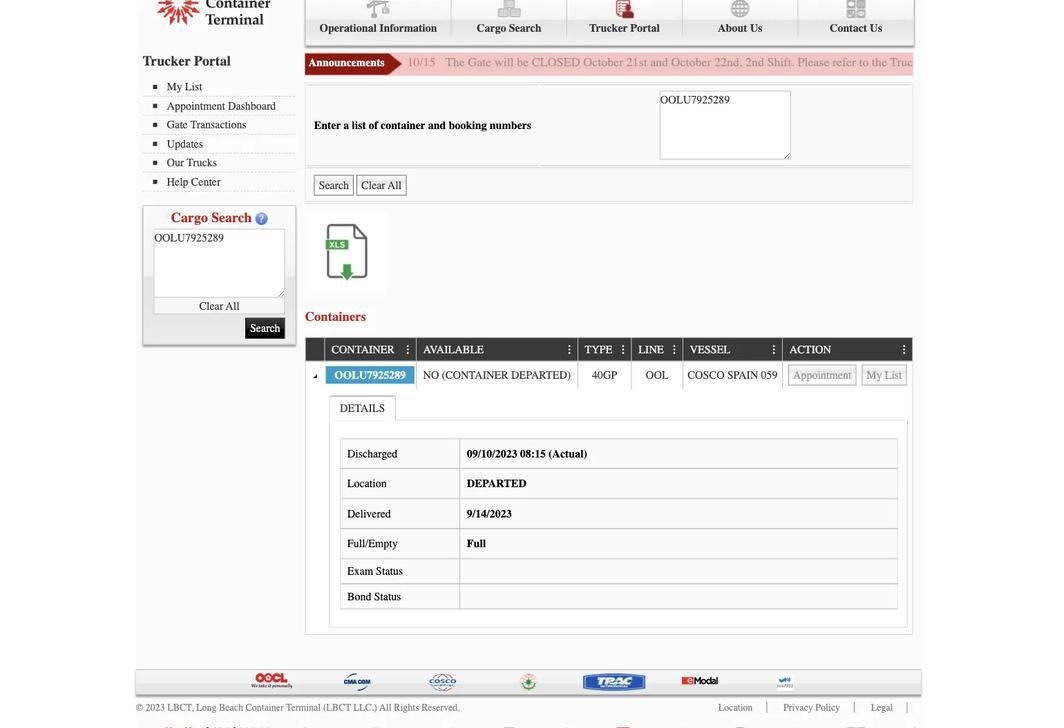 Task type: locate. For each thing, give the bounding box(es) containing it.
and
[[650, 55, 668, 69], [428, 119, 446, 132]]

transactions
[[190, 118, 246, 131]]

ool
[[646, 369, 669, 382]]

trucker portal inside menu bar
[[589, 22, 660, 35]]

all inside button
[[226, 300, 239, 312]]

None submit
[[314, 175, 354, 196], [245, 318, 285, 339], [314, 175, 354, 196], [245, 318, 285, 339]]

059
[[761, 369, 778, 382]]

page
[[1006, 55, 1030, 69]]

cargo search down 'center'
[[171, 210, 252, 226]]

0 vertical spatial all
[[226, 300, 239, 312]]

1 horizontal spatial cargo
[[477, 22, 506, 35]]

0 vertical spatial trucker
[[589, 22, 628, 35]]

0 vertical spatial menu bar
[[305, 0, 914, 46]]

gate inside my list appointment dashboard gate transactions updates our trucks help center
[[167, 118, 188, 131]]

21st
[[626, 55, 647, 69]]

cargo down help on the top of the page
[[171, 210, 208, 226]]

edit column settings image up 059
[[769, 345, 780, 356]]

bond status
[[347, 591, 401, 604]]

2 edit column settings image from the left
[[564, 345, 575, 356]]

all right clear
[[226, 300, 239, 312]]

edit column settings image inside vessel column header
[[769, 345, 780, 356]]

oolu7925289 cell
[[324, 362, 416, 389]]

trucker up "21st"
[[589, 22, 628, 35]]

location
[[347, 478, 387, 491], [718, 703, 753, 714]]

center
[[191, 175, 221, 188]]

gate
[[468, 55, 491, 69], [922, 55, 946, 69], [167, 118, 188, 131]]

None button
[[357, 175, 406, 196], [788, 365, 856, 386], [862, 365, 907, 386], [357, 175, 406, 196], [788, 365, 856, 386], [862, 365, 907, 386]]

refer
[[833, 55, 856, 69]]

4 edit column settings image from the left
[[769, 345, 780, 356]]

trucker up "my"
[[143, 53, 191, 69]]

edit column settings image inside action column header
[[899, 345, 910, 356]]

search
[[509, 22, 541, 35], [211, 210, 252, 226]]

about us
[[718, 22, 762, 35]]

portal up "21st"
[[630, 22, 660, 35]]

search inside menu bar
[[509, 22, 541, 35]]

2023
[[146, 703, 165, 714]]

line column header
[[631, 338, 682, 362]]

1 vertical spatial and
[[428, 119, 446, 132]]

0 horizontal spatial cargo search
[[171, 210, 252, 226]]

status for exam status
[[376, 566, 403, 578]]

1 edit column settings image from the left
[[669, 345, 680, 356]]

delivered
[[347, 508, 391, 521]]

vessel link
[[690, 338, 737, 361]]

and right "21st"
[[650, 55, 668, 69]]

our trucks link
[[153, 156, 295, 169]]

edit column settings image for action
[[899, 345, 910, 356]]

1 horizontal spatial menu bar
[[305, 0, 914, 46]]

information
[[379, 22, 437, 35]]

departed)
[[511, 369, 571, 382]]

1 horizontal spatial and
[[650, 55, 668, 69]]

menu bar
[[305, 0, 914, 46], [143, 79, 302, 192]]

terminal
[[286, 703, 321, 714]]

status down exam status
[[374, 591, 401, 604]]

october
[[583, 55, 623, 69], [671, 55, 711, 69]]

0 vertical spatial search
[[509, 22, 541, 35]]

containers
[[305, 310, 366, 325]]

us right contact
[[870, 22, 882, 35]]

cell
[[782, 362, 912, 389]]

3 edit column settings image from the left
[[618, 345, 629, 356]]

gate right the
[[468, 55, 491, 69]]

ool cell
[[631, 362, 682, 389]]

row
[[306, 338, 912, 362], [306, 362, 912, 389]]

container link
[[332, 338, 401, 361]]

1 horizontal spatial us
[[870, 22, 882, 35]]

gate right truck
[[922, 55, 946, 69]]

edit column settings image
[[669, 345, 680, 356], [899, 345, 910, 356]]

portal
[[630, 22, 660, 35], [194, 53, 231, 69]]

search down help center link
[[211, 210, 252, 226]]

1 horizontal spatial portal
[[630, 22, 660, 35]]

portal up my list link
[[194, 53, 231, 69]]

1 vertical spatial search
[[211, 210, 252, 226]]

0 horizontal spatial us
[[750, 22, 762, 35]]

booking
[[449, 119, 487, 132]]

edit column settings image inside available column header
[[564, 345, 575, 356]]

location up delivered
[[347, 478, 387, 491]]

1 horizontal spatial october
[[671, 55, 711, 69]]

0 vertical spatial cargo
[[477, 22, 506, 35]]

legal link
[[871, 703, 893, 714]]

0 vertical spatial trucker portal
[[589, 22, 660, 35]]

09/10/2023 08:15 (actual)
[[467, 448, 587, 460]]

edit column settings image inside the line 'column header'
[[669, 345, 680, 356]]

reserved.
[[422, 703, 460, 714]]

1 vertical spatial location
[[718, 703, 753, 714]]

web
[[982, 55, 1003, 69]]

clear all button
[[154, 298, 285, 315]]

us for about us
[[750, 22, 762, 35]]

cargo search inside menu bar
[[477, 22, 541, 35]]

full
[[467, 538, 486, 551]]

1 horizontal spatial edit column settings image
[[899, 345, 910, 356]]

edit column settings image right type at the top of page
[[618, 345, 629, 356]]

tree grid containing container
[[306, 338, 912, 635]]

line
[[639, 344, 664, 356]]

appointment
[[167, 99, 225, 112]]

container
[[246, 703, 284, 714]]

0 vertical spatial location
[[347, 478, 387, 491]]

0 horizontal spatial trucker
[[143, 53, 191, 69]]

our
[[167, 156, 184, 169]]

all right the llc.)
[[379, 703, 391, 714]]

1 vertical spatial status
[[374, 591, 401, 604]]

cargo search up 'will'
[[477, 22, 541, 35]]

row containing oolu7925289
[[306, 362, 912, 389]]

1 horizontal spatial location
[[718, 703, 753, 714]]

edit column settings image
[[403, 345, 414, 356], [564, 345, 575, 356], [618, 345, 629, 356], [769, 345, 780, 356]]

clear
[[199, 300, 223, 312]]

(actual)
[[549, 448, 587, 460]]

row up the 40gp
[[306, 338, 912, 362]]

10/15 the gate will be closed october 21st and october 22nd, 2nd shift. please refer to the truck gate hours web page for fu
[[407, 55, 1057, 69]]

1 horizontal spatial trucker
[[589, 22, 628, 35]]

cargo inside menu bar
[[477, 22, 506, 35]]

trucker portal
[[589, 22, 660, 35], [143, 53, 231, 69]]

tab list inside row group
[[326, 393, 911, 632]]

2 october from the left
[[671, 55, 711, 69]]

oolu7925289
[[335, 369, 406, 382]]

0 vertical spatial portal
[[630, 22, 660, 35]]

operational
[[320, 22, 377, 35]]

updates link
[[153, 137, 295, 150]]

search up be
[[509, 22, 541, 35]]

1 horizontal spatial all
[[379, 703, 391, 714]]

us for contact us
[[870, 22, 882, 35]]

available column header
[[416, 338, 577, 362]]

tab list
[[326, 393, 911, 632]]

row group containing oolu7925289
[[306, 362, 912, 635]]

gate up updates
[[167, 118, 188, 131]]

0 vertical spatial status
[[376, 566, 403, 578]]

october left 22nd,
[[671, 55, 711, 69]]

2 row from the top
[[306, 362, 912, 389]]

the
[[872, 55, 887, 69]]

tab list containing details
[[326, 393, 911, 632]]

contact us
[[830, 22, 882, 35]]

0 horizontal spatial october
[[583, 55, 623, 69]]

1 vertical spatial cargo search
[[171, 210, 252, 226]]

cosco
[[688, 369, 725, 382]]

edit column settings image inside type column header
[[618, 345, 629, 356]]

0 horizontal spatial gate
[[167, 118, 188, 131]]

exam status
[[347, 566, 403, 578]]

available
[[423, 344, 484, 356]]

1 edit column settings image from the left
[[403, 345, 414, 356]]

status
[[376, 566, 403, 578], [374, 591, 401, 604]]

0 horizontal spatial edit column settings image
[[669, 345, 680, 356]]

tree grid
[[306, 338, 912, 635]]

0 horizontal spatial menu bar
[[143, 79, 302, 192]]

gate transactions link
[[153, 118, 295, 131]]

0 horizontal spatial location
[[347, 478, 387, 491]]

1 vertical spatial menu bar
[[143, 79, 302, 192]]

0 vertical spatial cargo search
[[477, 22, 541, 35]]

container
[[332, 344, 395, 356]]

llc.)
[[353, 703, 377, 714]]

trucks
[[187, 156, 217, 169]]

status right 'exam'
[[376, 566, 403, 578]]

legal
[[871, 703, 893, 714]]

0 horizontal spatial all
[[226, 300, 239, 312]]

trucker portal up list
[[143, 53, 231, 69]]

0 vertical spatial and
[[650, 55, 668, 69]]

details
[[340, 402, 385, 415]]

40gp
[[592, 369, 617, 382]]

trucker portal link
[[567, 0, 683, 36]]

row down type link
[[306, 362, 912, 389]]

0 horizontal spatial trucker portal
[[143, 53, 231, 69]]

0 horizontal spatial cargo
[[171, 210, 208, 226]]

and left booking
[[428, 119, 446, 132]]

menu bar containing my list
[[143, 79, 302, 192]]

1 horizontal spatial trucker portal
[[589, 22, 660, 35]]

2 edit column settings image from the left
[[899, 345, 910, 356]]

0 horizontal spatial search
[[211, 210, 252, 226]]

us right about
[[750, 22, 762, 35]]

edit column settings image inside container column header
[[403, 345, 414, 356]]

action link
[[789, 338, 838, 361]]

edit column settings image right container link
[[403, 345, 414, 356]]

1 horizontal spatial search
[[509, 22, 541, 35]]

exam
[[347, 566, 373, 578]]

cargo up 'will'
[[477, 22, 506, 35]]

0 horizontal spatial and
[[428, 119, 446, 132]]

row group
[[306, 362, 912, 635]]

cargo
[[477, 22, 506, 35], [171, 210, 208, 226]]

2 us from the left
[[870, 22, 882, 35]]

lbct,
[[167, 703, 194, 714]]

location left privacy
[[718, 703, 753, 714]]

edit column settings image for type
[[618, 345, 629, 356]]

october left "21st"
[[583, 55, 623, 69]]

my list link
[[153, 80, 295, 93]]

vessel column header
[[682, 338, 782, 362]]

menu bar containing operational information
[[305, 0, 914, 46]]

1 row from the top
[[306, 338, 912, 362]]

edit column settings image left type at the top of page
[[564, 345, 575, 356]]

trucker portal up "21st"
[[589, 22, 660, 35]]

1 us from the left
[[750, 22, 762, 35]]

1 horizontal spatial cargo search
[[477, 22, 541, 35]]

list
[[185, 80, 202, 93]]

1 vertical spatial portal
[[194, 53, 231, 69]]

privacy
[[783, 703, 813, 714]]



Task type: vqa. For each thing, say whether or not it's contained in the screenshot.


Task type: describe. For each thing, give the bounding box(es) containing it.
announcements
[[308, 56, 385, 69]]

edit column settings image for line
[[669, 345, 680, 356]]

help
[[167, 175, 188, 188]]

location link
[[718, 703, 753, 714]]

22nd,
[[714, 55, 742, 69]]

type column header
[[577, 338, 631, 362]]

cargo search link
[[452, 0, 567, 36]]

the
[[446, 55, 465, 69]]

my
[[167, 80, 182, 93]]

no
[[423, 369, 439, 382]]

help center link
[[153, 175, 295, 188]]

numbers
[[490, 119, 531, 132]]

1 october from the left
[[583, 55, 623, 69]]

of
[[369, 119, 378, 132]]

list
[[352, 119, 366, 132]]

1 vertical spatial all
[[379, 703, 391, 714]]

row containing container
[[306, 338, 912, 362]]

no (container departed)
[[423, 369, 571, 382]]

will
[[494, 55, 514, 69]]

fu
[[1050, 55, 1057, 69]]

for
[[1033, 55, 1047, 69]]

dashboard
[[228, 99, 276, 112]]

shift.
[[767, 55, 795, 69]]

a
[[344, 119, 349, 132]]

trucker inside menu bar
[[589, 22, 628, 35]]

container column header
[[324, 338, 416, 362]]

long
[[196, 703, 217, 714]]

policy
[[815, 703, 840, 714]]

vessel
[[690, 344, 730, 356]]

no (container departed) cell
[[416, 362, 577, 389]]

enter a list of container and booking numbers
[[314, 119, 531, 132]]

2nd
[[746, 55, 764, 69]]

type
[[585, 344, 612, 356]]

beach
[[219, 703, 243, 714]]

bond
[[347, 591, 371, 604]]

operational information
[[320, 22, 437, 35]]

container
[[381, 119, 425, 132]]

9/14/2023
[[467, 508, 512, 521]]

1 horizontal spatial gate
[[468, 55, 491, 69]]

discharged
[[347, 448, 398, 460]]

appointment dashboard link
[[153, 99, 295, 112]]

(lbct
[[323, 703, 351, 714]]

spain
[[727, 369, 758, 382]]

© 2023 lbct, long beach container terminal (lbct llc.) all rights reserved.
[[136, 703, 460, 714]]

status for bond status
[[374, 591, 401, 604]]

departed
[[467, 478, 526, 490]]

cosco spain 059
[[688, 369, 778, 382]]

updates
[[167, 137, 203, 150]]

privacy policy link
[[783, 703, 840, 714]]

full/empty
[[347, 538, 398, 551]]

about
[[718, 22, 747, 35]]

edit column settings image for container
[[403, 345, 414, 356]]

10/15
[[407, 55, 436, 69]]

09/10/2023
[[467, 448, 517, 460]]

rights
[[394, 703, 419, 714]]

be
[[517, 55, 529, 69]]

my list appointment dashboard gate transactions updates our trucks help center
[[167, 80, 276, 188]]

contact us link
[[798, 0, 914, 36]]

truck
[[890, 55, 919, 69]]

2 horizontal spatial gate
[[922, 55, 946, 69]]

Enter container numbers and/ or booking numbers. Press ESC to reset input box text field
[[660, 91, 791, 160]]

hours
[[949, 55, 979, 69]]

©
[[136, 703, 143, 714]]

action column header
[[782, 338, 912, 362]]

1 vertical spatial trucker
[[143, 53, 191, 69]]

details tab
[[329, 396, 396, 421]]

0 horizontal spatial portal
[[194, 53, 231, 69]]

privacy policy
[[783, 703, 840, 714]]

contact
[[830, 22, 867, 35]]

cosco spain 059 cell
[[682, 362, 782, 389]]

40gp cell
[[577, 362, 631, 389]]

edit column settings image for available
[[564, 345, 575, 356]]

1 vertical spatial trucker portal
[[143, 53, 231, 69]]

closed
[[532, 55, 580, 69]]

edit column settings image for vessel
[[769, 345, 780, 356]]

about us link
[[683, 0, 798, 36]]

(container
[[442, 369, 508, 382]]

available link
[[423, 338, 490, 361]]

1 vertical spatial cargo
[[171, 210, 208, 226]]

Enter container numbers and/ or booking numbers.  text field
[[154, 229, 285, 298]]

operational information link
[[306, 0, 452, 36]]

type link
[[585, 338, 619, 361]]



